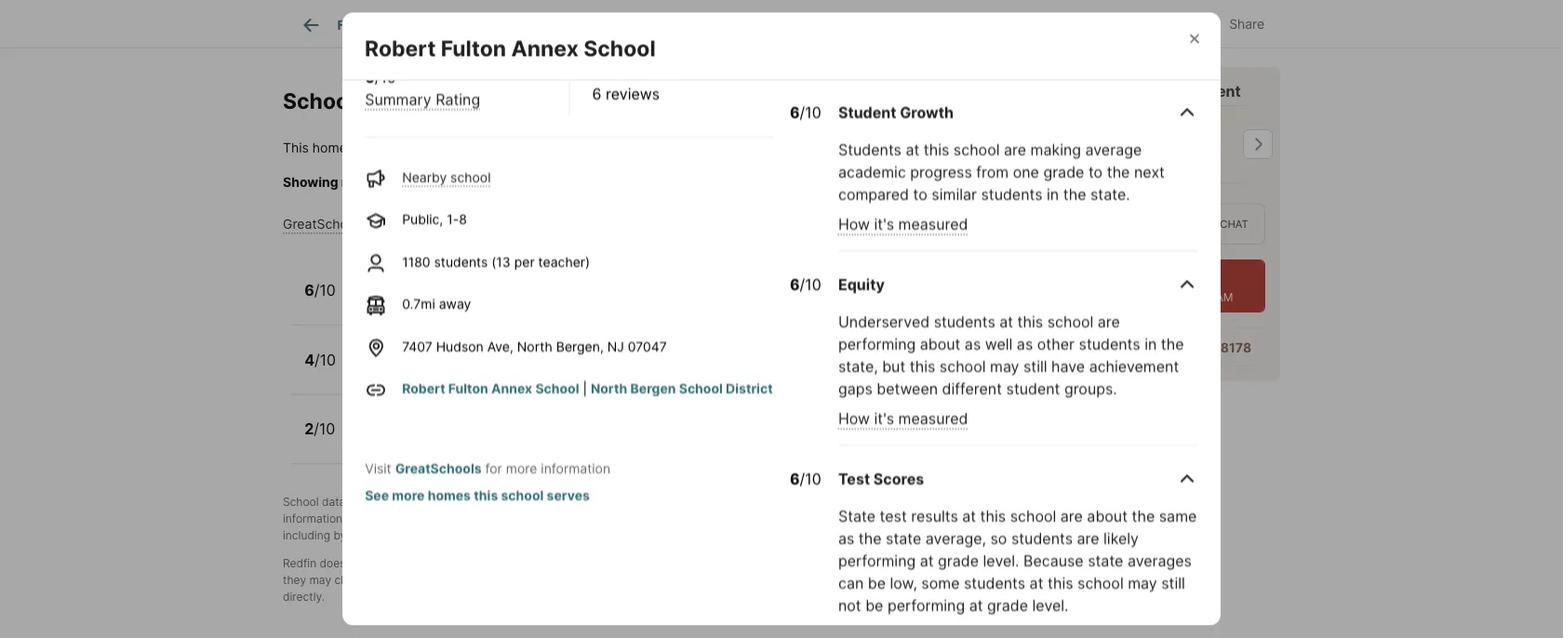 Task type: vqa. For each thing, say whether or not it's contained in the screenshot.
the rightmost North
yes



Task type: locate. For each thing, give the bounding box(es) containing it.
home
[[313, 140, 347, 156]]

more
[[506, 461, 537, 477], [392, 488, 425, 504]]

home.
[[881, 175, 919, 190]]

at down because
[[1030, 575, 1044, 593]]

0 vertical spatial in
[[1047, 186, 1059, 204]]

annex inside robert fulton annex school public, 1-8 • nearby school • 0.7mi
[[458, 273, 505, 291]]

next image
[[1243, 130, 1273, 159]]

1 vertical spatial more
[[392, 488, 425, 504]]

0 vertical spatial north
[[517, 339, 553, 355]]

information up including
[[283, 512, 343, 526]]

1- down please
[[447, 212, 459, 228]]

school inside robert fulton annex school public, 1-8 • nearby school • 0.7mi
[[509, 273, 559, 291]]

/10 for public, 1-8 • nearby school • 0.9mi
[[315, 351, 336, 369]]

wednesday
[[1023, 164, 1083, 176]]

2 vertical spatial redfin
[[283, 557, 317, 571]]

information inside , a nonprofit organization. redfin recommends buyers and renters use greatschools information and ratings as a
[[283, 512, 343, 526]]

ask
[[1022, 340, 1047, 356]]

how it's measured link down compared
[[838, 216, 968, 234]]

performing down some
[[888, 598, 965, 616]]

/10 down 4 /10
[[314, 420, 335, 438]]

about for this
[[920, 336, 961, 354]]

0 vertical spatial level.
[[983, 553, 1019, 571]]

ask a question link
[[1022, 340, 1116, 356]]

at inside schedule tour next available: tomorrow at 10:00 am
[[1171, 291, 1181, 304]]

greatschools summary rating link
[[283, 217, 470, 232]]

grade down average,
[[938, 553, 979, 571]]

0 vertical spatial performing
[[838, 336, 916, 354]]

horace mann no. 9 elementary school public, 1-8 • nearby school • 0.9mi
[[357, 343, 634, 379]]

the up likely
[[1132, 508, 1155, 526]]

website
[[644, 175, 693, 190]]

1 vertical spatial north
[[591, 382, 627, 398]]

0 vertical spatial more
[[506, 461, 537, 477]]

similar
[[932, 186, 977, 204]]

2 horizontal spatial schools
[[818, 512, 858, 526]]

school up 'from'
[[954, 142, 1000, 160]]

school inside robert fulton annex school public, 1-8 • nearby school • 0.7mi
[[484, 294, 525, 310]]

1 tab from the left
[[385, 3, 478, 47]]

6
[[365, 69, 375, 87], [592, 85, 602, 103], [790, 104, 800, 123], [1023, 125, 1045, 165], [790, 277, 800, 295], [304, 281, 314, 300], [790, 471, 800, 489]]

public, inside robert fulton annex school public, 1-8 • nearby school • 0.7mi
[[357, 294, 398, 310]]

a
[[1076, 82, 1085, 100], [1050, 340, 1057, 356], [503, 496, 509, 509], [423, 512, 430, 526], [861, 557, 868, 571]]

state
[[838, 508, 876, 526]]

0 horizontal spatial still
[[1024, 358, 1047, 377]]

information up serves
[[541, 461, 611, 477]]

grade
[[1043, 164, 1084, 182], [938, 553, 979, 571], [987, 598, 1028, 616]]

district down reference
[[885, 574, 922, 587]]

6 /10 for underserved students at this school are performing about as well as other students in the state, but this school may still have achievement gaps between different student groups.
[[790, 277, 821, 295]]

public, up horace
[[357, 294, 398, 310]]

buyers
[[744, 496, 779, 509]]

are inside students at this school are making average academic progress from one grade to the next compared to similar students in the state.
[[1004, 142, 1026, 160]]

serving
[[806, 175, 851, 190]]

school up the robert fulton annex school link
[[484, 363, 525, 379]]

average,
[[926, 531, 986, 549]]

state down the test
[[886, 531, 922, 549]]

themselves.
[[536, 529, 600, 543]]

/10 for state test results at this school are about the same as the state average, so students are likely performing at grade level.  because state averages can be low, some students at this school may still not be performing at grade level.
[[800, 471, 821, 489]]

0 vertical spatial how it's measured
[[838, 216, 968, 234]]

0 horizontal spatial grade
[[938, 553, 979, 571]]

measured for similar
[[898, 216, 968, 234]]

does
[[320, 557, 346, 571]]

1 vertical spatial fulton
[[409, 273, 455, 291]]

public, down schools.
[[402, 212, 443, 228]]

1 vertical spatial how it's measured link
[[838, 411, 968, 429]]

at up average,
[[962, 508, 976, 526]]

they
[[283, 574, 306, 587]]

/10 up the summary rating link
[[375, 69, 396, 87]]

0 horizontal spatial their
[[555, 512, 579, 526]]

previous image
[[997, 130, 1026, 159]]

2 how it's measured link from the top
[[838, 411, 968, 429]]

as inside school service boundaries are intended to be used as a reference only; they may change and are not
[[846, 557, 858, 571]]

6 wednesday
[[1023, 125, 1083, 176]]

this
[[283, 140, 309, 156]]

0 vertical spatial 8
[[459, 212, 467, 228]]

district inside guaranteed to be accurate. to verify school enrollment eligibility, contact the school district directly.
[[885, 574, 922, 587]]

share
[[1229, 16, 1265, 32]]

showing
[[283, 175, 338, 190]]

1 horizontal spatial district
[[885, 574, 922, 587]]

grade down because
[[987, 598, 1028, 616]]

1- down 7407
[[401, 363, 413, 379]]

redfin does not endorse or guarantee this information.
[[283, 557, 571, 571]]

1 horizontal spatial schools
[[755, 175, 802, 190]]

greatschools
[[283, 217, 366, 232], [395, 461, 482, 477], [426, 496, 497, 509], [868, 496, 939, 509]]

and down endorse
[[377, 574, 396, 587]]

1 how it's measured from the top
[[838, 216, 968, 234]]

0.7mi
[[539, 294, 572, 310], [402, 297, 435, 313]]

school down per
[[509, 273, 559, 291]]

robert up 6 /10 summary rating
[[365, 35, 436, 61]]

as inside the state test results at this school are about the same as the state average, so students are likely performing at grade level.  because state averages can be low, some students at this school may still not be performing at grade level.
[[838, 531, 855, 549]]

1 how from the top
[[838, 216, 870, 234]]

0 vertical spatial information
[[541, 461, 611, 477]]

0 vertical spatial measured
[[898, 216, 968, 234]]

fulton for robert fulton annex school public, 1-8 • nearby school • 0.7mi
[[409, 273, 455, 291]]

1 vertical spatial redfin
[[635, 496, 669, 509]]

0.7mi down teacher)
[[539, 294, 572, 310]]

summary inside 6 /10 summary rating
[[365, 91, 431, 109]]

public, inside horace mann no. 9 elementary school public, 1-8 • nearby school • 0.9mi
[[357, 363, 398, 379]]

1- inside robert fulton annex school public, 1-8 • nearby school • 0.7mi
[[401, 294, 413, 310]]

it's for state,
[[874, 411, 894, 429]]

tour inside list box
[[1134, 218, 1163, 230]]

1 measured from the top
[[898, 216, 968, 234]]

information inside robert fulton annex school dialog
[[541, 461, 611, 477]]

1 vertical spatial information
[[283, 512, 343, 526]]

how it's measured
[[838, 216, 968, 234], [838, 411, 968, 429]]

bergen
[[630, 382, 676, 398]]

1 vertical spatial is
[[349, 496, 357, 509]]

scores
[[874, 471, 924, 489]]

1 vertical spatial robert
[[357, 273, 406, 291]]

0 horizontal spatial about
[[920, 336, 961, 354]]

6 reviews
[[592, 85, 660, 103]]

summary
[[365, 91, 431, 109], [369, 217, 427, 232]]

0 horizontal spatial state
[[886, 531, 922, 549]]

see more homes this school serves
[[365, 488, 590, 504]]

as right well at the right of page
[[1017, 336, 1033, 354]]

tour left "via"
[[1134, 218, 1163, 230]]

it's down compared
[[874, 216, 894, 234]]

gaps
[[838, 381, 873, 399]]

at inside the underserved students at this school are performing about as well as other students in the state, but this school may still have achievement gaps between different student groups.
[[1000, 314, 1013, 332]]

1 vertical spatial performing
[[838, 553, 916, 571]]

their up themselves.
[[555, 512, 579, 526]]

0.7mi inside robert fulton annex school dialog
[[402, 297, 435, 313]]

/10 up renters
[[800, 471, 821, 489]]

tab
[[385, 3, 478, 47], [478, 3, 610, 47], [610, 3, 751, 47], [751, 3, 837, 47], [837, 3, 918, 47]]

0 horizontal spatial in
[[1047, 186, 1059, 204]]

next
[[1134, 164, 1165, 182]]

tour for tour with a redfin premier agent
[[1004, 82, 1037, 100]]

about inside the underserved students at this school are performing about as well as other students in the state, but this school may still have achievement gaps between different student groups.
[[920, 336, 961, 354]]

1 horizontal spatial level.
[[1032, 598, 1069, 616]]

2 vertical spatial schools
[[493, 529, 533, 543]]

tour
[[1004, 82, 1037, 100], [1134, 218, 1163, 230]]

2 vertical spatial not
[[838, 598, 861, 616]]

option
[[1004, 203, 1122, 245]]

1 horizontal spatial their
[[748, 512, 772, 526]]

0 horizontal spatial north
[[517, 339, 553, 355]]

0 horizontal spatial may
[[309, 574, 331, 587]]

school down test scores dropdown button
[[1010, 508, 1056, 526]]

0 vertical spatial robert
[[365, 35, 436, 61]]

schools down renters
[[818, 512, 858, 526]]

0 vertical spatial public,
[[402, 212, 443, 228]]

0 vertical spatial district
[[598, 175, 641, 190]]

be down information.
[[517, 574, 531, 587]]

performing down underserved
[[838, 336, 916, 354]]

0 vertical spatial by
[[410, 496, 423, 509]]

6 /10
[[790, 104, 821, 123], [790, 277, 821, 295], [304, 281, 336, 300], [790, 471, 821, 489]]

not
[[349, 557, 366, 571], [419, 574, 437, 587], [838, 598, 861, 616]]

feed
[[337, 17, 368, 33]]

schedule tour next available: tomorrow at 10:00 am
[[1036, 270, 1233, 304]]

students up because
[[1011, 531, 1073, 549]]

to
[[586, 574, 599, 587]]

not inside the state test results at this school are about the same as the state average, so students are likely performing at grade level.  because state averages can be low, some students at this school may still not be performing at grade level.
[[838, 598, 861, 616]]

rating inside 6 /10 summary rating
[[436, 91, 480, 109]]

not down can
[[838, 598, 861, 616]]

see
[[712, 175, 734, 190]]

1 vertical spatial still
[[1162, 575, 1185, 593]]

at down tour
[[1171, 291, 1181, 304]]

robert inside robert fulton annex school public, 1-8 • nearby school • 0.7mi
[[357, 273, 406, 291]]

2 it's from the top
[[874, 411, 894, 429]]

bergen,
[[556, 339, 604, 355]]

or right endorse
[[415, 557, 426, 571]]

fulton inside robert fulton annex school public, 1-8 • nearby school • 0.7mi
[[409, 273, 455, 291]]

2 vertical spatial robert
[[402, 382, 445, 398]]

2 vertical spatial grade
[[987, 598, 1028, 616]]

nj
[[607, 339, 624, 355]]

6 inside 6 /10 summary rating
[[365, 69, 375, 87]]

0 vertical spatial nearby
[[402, 170, 447, 186]]

north bergen school district link
[[591, 382, 773, 398]]

annex for robert fulton annex school public, 1-8 • nearby school • 0.7mi
[[458, 273, 505, 291]]

district left website
[[598, 175, 641, 190]]

rating 4.0 out of 5 element
[[616, 68, 691, 83]]

nearby inside robert fulton annex school dialog
[[402, 170, 447, 186]]

2 vertical spatial annex
[[491, 382, 532, 398]]

fulton for robert fulton annex school
[[441, 35, 506, 61]]

1 vertical spatial 1-
[[401, 294, 413, 310]]

ask a question
[[1022, 340, 1116, 356]]

may
[[990, 358, 1019, 377], [309, 574, 331, 587], [1128, 575, 1157, 593]]

well
[[985, 336, 1013, 354]]

student growth button
[[838, 88, 1198, 140]]

1 horizontal spatial may
[[990, 358, 1019, 377]]

0 vertical spatial 1-
[[447, 212, 459, 228]]

test scores
[[838, 471, 924, 489]]

8 left away
[[413, 294, 421, 310]]

0 vertical spatial grade
[[1043, 164, 1084, 182]]

change
[[334, 574, 373, 587]]

how
[[838, 216, 870, 234], [838, 411, 870, 429]]

0 horizontal spatial or
[[415, 557, 426, 571]]

school
[[954, 142, 1000, 160], [450, 170, 491, 186], [554, 175, 594, 190], [484, 294, 525, 310], [1047, 314, 1094, 332], [940, 358, 986, 377], [484, 363, 525, 379], [501, 488, 544, 504], [1010, 508, 1056, 526], [876, 512, 910, 526], [635, 574, 670, 587], [848, 574, 882, 587], [1078, 575, 1124, 593]]

2 horizontal spatial may
[[1128, 575, 1157, 593]]

0 horizontal spatial tour
[[1004, 82, 1037, 100]]

None button
[[1016, 104, 1090, 185], [1098, 105, 1172, 184], [1180, 105, 1255, 184], [1016, 104, 1090, 185], [1098, 105, 1172, 184], [1180, 105, 1255, 184]]

0 vertical spatial still
[[1024, 358, 1047, 377]]

underserved
[[838, 314, 930, 332]]

school right check
[[554, 175, 594, 190]]

or
[[862, 512, 872, 526], [415, 557, 426, 571]]

2 tab from the left
[[478, 3, 610, 47]]

1 it's from the top
[[874, 216, 894, 234]]

the
[[405, 140, 425, 156], [1107, 164, 1130, 182], [530, 175, 550, 190], [1063, 186, 1086, 204], [1161, 336, 1184, 354], [1132, 508, 1155, 526], [472, 529, 490, 543], [859, 531, 882, 549], [827, 574, 845, 587]]

0 horizontal spatial by
[[333, 529, 346, 543]]

1 vertical spatial measured
[[898, 411, 968, 429]]

may down well at the right of page
[[990, 358, 1019, 377]]

and inside school service boundaries are intended to be used as a reference only; they may change and are not
[[377, 574, 396, 587]]

redfin up the investigation
[[635, 496, 669, 509]]

0 vertical spatial how
[[838, 216, 870, 234]]

1 vertical spatial schools
[[818, 512, 858, 526]]

2 how from the top
[[838, 411, 870, 429]]

homes
[[428, 488, 471, 504]]

1 how it's measured link from the top
[[838, 216, 968, 234]]

2 vertical spatial public,
[[357, 363, 398, 379]]

7 thursday
[[1104, 125, 1156, 176]]

so
[[991, 531, 1007, 549]]

the down step,
[[472, 529, 490, 543]]

is for within
[[351, 140, 360, 156]]

the down the "state"
[[859, 531, 882, 549]]

state down likely
[[1088, 553, 1124, 571]]

/10 left equity
[[800, 277, 821, 295]]

level. down so
[[983, 553, 1019, 571]]

school up 4.0
[[584, 35, 656, 61]]

this up progress
[[924, 142, 949, 160]]

1- inside horace mann no. 9 elementary school public, 1-8 • nearby school • 0.9mi
[[401, 363, 413, 379]]

performing up can
[[838, 553, 916, 571]]

nearby up public, 1-8
[[402, 170, 447, 186]]

0 horizontal spatial 0.7mi
[[402, 297, 435, 313]]

about for likely
[[1087, 508, 1128, 526]]

as up can
[[846, 557, 858, 571]]

07047
[[628, 339, 667, 355]]

likely
[[1104, 531, 1139, 549]]

1 horizontal spatial state
[[1088, 553, 1124, 571]]

1 horizontal spatial not
[[419, 574, 437, 587]]

about inside the state test results at this school are about the same as the state average, so students are likely performing at grade level.  because state averages can be low, some students at this school may still not be performing at grade level.
[[1087, 508, 1128, 526]]

be inside school service boundaries are intended to be used as a reference only; they may change and are not
[[801, 557, 814, 571]]

how it's measured for but
[[838, 411, 968, 429]]

greatschools inside , a nonprofit organization. redfin recommends buyers and renters use greatschools information and ratings as a
[[868, 496, 939, 509]]

0 vertical spatial how it's measured link
[[838, 216, 968, 234]]

fulton for robert fulton annex school | north bergen school district
[[448, 382, 488, 398]]

are left likely
[[1077, 531, 1099, 549]]

1 vertical spatial public,
[[357, 294, 398, 310]]

tour with a redfin premier agent
[[1004, 82, 1241, 100]]

still
[[1024, 358, 1047, 377], [1162, 575, 1185, 593]]

the right check
[[530, 175, 550, 190]]

,
[[497, 496, 500, 509]]

0 vertical spatial fulton
[[441, 35, 506, 61]]

reference
[[871, 557, 921, 571]]

1 vertical spatial not
[[419, 574, 437, 587]]

0 vertical spatial rating
[[436, 91, 480, 109]]

to down information.
[[503, 574, 514, 587]]

6 /10 for students at this school are making average academic progress from one grade to the next compared to similar students in the state.
[[790, 104, 821, 123]]

2 horizontal spatial grade
[[1043, 164, 1084, 182]]

6 /10 left equity
[[790, 277, 821, 295]]

a right ask
[[1050, 340, 1057, 356]]

premier
[[1139, 82, 1196, 100]]

1180 students (13 per teacher)
[[402, 255, 590, 271]]

school down scores on the bottom right of the page
[[876, 512, 910, 526]]

in down wednesday
[[1047, 186, 1059, 204]]

available:
[[1064, 291, 1113, 304]]

summary up within
[[365, 91, 431, 109]]

public, inside robert fulton annex school dialog
[[402, 212, 443, 228]]

0 horizontal spatial more
[[392, 488, 425, 504]]

how it's measured down compared
[[838, 216, 968, 234]]

nearby school
[[402, 170, 491, 186]]

2 measured from the top
[[898, 411, 968, 429]]

2 horizontal spatial not
[[838, 598, 861, 616]]

how it's measured link for to
[[838, 216, 968, 234]]

2 how it's measured from the top
[[838, 411, 968, 429]]

are up one
[[1004, 142, 1026, 160]]

1 vertical spatial district
[[885, 574, 922, 587]]

not inside school service boundaries are intended to be used as a reference only; they may change and are not
[[419, 574, 437, 587]]

0 vertical spatial about
[[920, 336, 961, 354]]

8 down please
[[459, 212, 467, 228]]

students inside students at this school are making average academic progress from one grade to the next compared to similar students in the state.
[[981, 186, 1043, 204]]

1 horizontal spatial still
[[1162, 575, 1185, 593]]

8 inside robert fulton annex school dialog
[[459, 212, 467, 228]]

1 vertical spatial or
[[415, 557, 426, 571]]

how it's measured link down between
[[838, 411, 968, 429]]

nearby down no.
[[436, 363, 481, 379]]

1 vertical spatial it's
[[874, 411, 894, 429]]

may down does
[[309, 574, 331, 587]]

academic
[[838, 164, 906, 182]]

measured down similar at the right top of the page
[[898, 216, 968, 234]]

1 vertical spatial tour
[[1134, 218, 1163, 230]]

6 /10 up 4 /10
[[304, 281, 336, 300]]

1 horizontal spatial redfin
[[635, 496, 669, 509]]

information
[[541, 461, 611, 477], [283, 512, 343, 526]]

1 vertical spatial annex
[[458, 273, 505, 291]]

tour for tour via video chat
[[1134, 218, 1163, 230]]

robert down 1180
[[357, 273, 406, 291]]

more right for
[[506, 461, 537, 477]]

level. down because
[[1032, 598, 1069, 616]]

0 vertical spatial or
[[862, 512, 872, 526]]

fulton up 0.7mi away
[[409, 273, 455, 291]]

6 inside 6 wednesday
[[1023, 125, 1045, 165]]

between
[[877, 381, 938, 399]]

their
[[555, 512, 579, 526], [748, 512, 772, 526]]

robert fulton annex school link
[[402, 382, 579, 398]]

1 horizontal spatial information
[[541, 461, 611, 477]]

fulton up 6 /10 summary rating
[[441, 35, 506, 61]]

2 vertical spatial nearby
[[436, 363, 481, 379]]

first step, and conduct their own investigation to determine their desired schools or school districts, including by contacting and visiting the schools themselves.
[[283, 512, 959, 543]]

contact
[[784, 574, 824, 587]]

2 vertical spatial 8
[[413, 363, 421, 379]]

it's
[[874, 216, 894, 234], [874, 411, 894, 429]]

1 horizontal spatial tour
[[1134, 218, 1163, 230]]

robert for robert fulton annex school | north bergen school district
[[402, 382, 445, 398]]

at down average,
[[969, 598, 983, 616]]

redfin inside , a nonprofit organization. redfin recommends buyers and renters use greatschools information and ratings as a
[[635, 496, 669, 509]]

school up different
[[940, 358, 986, 377]]

0.7mi left away
[[402, 297, 435, 313]]

1 vertical spatial in
[[1145, 336, 1157, 354]]

1 horizontal spatial in
[[1145, 336, 1157, 354]]

state,
[[838, 358, 878, 377]]

1 horizontal spatial about
[[1087, 508, 1128, 526]]

the inside guaranteed to be accurate. to verify school enrollment eligibility, contact the school district directly.
[[827, 574, 845, 587]]

hudson
[[436, 339, 484, 355]]

1 horizontal spatial more
[[506, 461, 537, 477]]

school inside students at this school are making average academic progress from one grade to the next compared to similar students in the state.
[[954, 142, 1000, 160]]

1 vertical spatial grade
[[938, 553, 979, 571]]

/10 inside 6 /10 summary rating
[[375, 69, 396, 87]]

growth
[[900, 104, 954, 123]]

measured down between
[[898, 411, 968, 429]]

the inside the underserved students at this school are performing about as well as other students in the state, but this school may still have achievement gaps between different student groups.
[[1161, 336, 1184, 354]]

robert for robert fulton annex school
[[365, 35, 436, 61]]

north
[[517, 339, 553, 355], [591, 382, 627, 398]]

2 vertical spatial performing
[[888, 598, 965, 616]]

1 vertical spatial 8
[[413, 294, 421, 310]]

robert fulton annex school element
[[365, 13, 678, 62]]

0 vertical spatial summary
[[365, 91, 431, 109]]

1 vertical spatial nearby
[[436, 294, 481, 310]]

0 horizontal spatial not
[[349, 557, 366, 571]]

rating down please
[[431, 217, 470, 232]]

are up question
[[1098, 314, 1120, 332]]



Task type: describe. For each thing, give the bounding box(es) containing it.
1 vertical spatial state
[[1088, 553, 1124, 571]]

this home is within the
[[283, 140, 429, 156]]

1 horizontal spatial by
[[410, 496, 423, 509]]

share button
[[1188, 4, 1280, 42]]

can
[[838, 575, 864, 593]]

some
[[922, 575, 960, 593]]

is for provided
[[349, 496, 357, 509]]

test
[[838, 471, 870, 489]]

at up some
[[920, 553, 934, 571]]

may inside the underserved students at this school are performing about as well as other students in the state, but this school may still have achievement gaps between different student groups.
[[990, 358, 1019, 377]]

robert fulton annex school
[[365, 35, 656, 61]]

tour via video chat list box
[[1004, 203, 1266, 245]]

and up redfin does not endorse or guarantee this information.
[[409, 529, 429, 543]]

• down per
[[528, 294, 536, 310]]

how for students at this school are making average academic progress from one grade to the next compared to similar students in the state.
[[838, 216, 870, 234]]

0 vertical spatial schools
[[755, 175, 802, 190]]

a left first
[[423, 512, 430, 526]]

test scores button
[[838, 454, 1198, 506]]

students down so
[[964, 575, 1026, 593]]

service
[[614, 557, 652, 571]]

a right with
[[1076, 82, 1085, 100]]

by inside first step, and conduct their own investigation to determine their desired schools or school districts, including by contacting and visiting the schools themselves.
[[333, 529, 346, 543]]

nearby inside horace mann no. 9 elementary school public, 1-8 • nearby school • 0.9mi
[[436, 363, 481, 379]]

6 /10 summary rating
[[365, 69, 480, 109]]

nearby inside robert fulton annex school public, 1-8 • nearby school • 0.7mi
[[436, 294, 481, 310]]

data
[[322, 496, 346, 509]]

serves
[[547, 488, 590, 504]]

• left away
[[425, 294, 432, 310]]

be right can
[[868, 575, 886, 593]]

/10 for public, 1-8 • nearby school • 0.7mi
[[314, 281, 336, 300]]

0 horizontal spatial redfin
[[283, 557, 317, 571]]

0 vertical spatial redfin
[[1088, 82, 1135, 100]]

school up "ask a question" link
[[1047, 314, 1094, 332]]

feed tab list
[[283, 0, 932, 47]]

am
[[1216, 291, 1233, 304]]

4.0
[[592, 68, 609, 82]]

are down endorse
[[399, 574, 416, 587]]

grade inside students at this school are making average academic progress from one grade to the next compared to similar students in the state.
[[1043, 164, 1084, 182]]

this down students on the right top of the page
[[855, 175, 878, 190]]

(13
[[492, 255, 511, 271]]

be down reference
[[866, 598, 883, 616]]

5 tab from the left
[[837, 3, 918, 47]]

and up the desired
[[783, 496, 802, 509]]

7407 hudson ave, north bergen, nj 07047
[[402, 339, 667, 355]]

1- inside robert fulton annex school dialog
[[447, 212, 459, 228]]

desired
[[776, 512, 815, 526]]

in inside students at this school are making average academic progress from one grade to the next compared to similar students in the state.
[[1047, 186, 1059, 204]]

achievement
[[1089, 358, 1179, 377]]

8 inside robert fulton annex school public, 1-8 • nearby school • 0.7mi
[[413, 294, 421, 310]]

school up conduct
[[501, 488, 544, 504]]

for
[[485, 461, 502, 477]]

ratings
[[369, 512, 405, 526]]

school right schools.
[[450, 170, 491, 186]]

(443) 426-8178
[[1149, 340, 1252, 356]]

students up achievement
[[1079, 336, 1140, 354]]

as left well at the right of page
[[965, 336, 981, 354]]

robert fulton annex school dialog
[[342, 13, 1221, 638]]

endorse
[[369, 557, 412, 571]]

guaranteed to be accurate. to verify school enrollment eligibility, contact the school district directly.
[[283, 574, 922, 604]]

2 /10
[[304, 420, 335, 438]]

the down the average
[[1107, 164, 1130, 182]]

at inside students at this school are making average academic progress from one grade to the next compared to similar students in the state.
[[906, 142, 920, 160]]

organization.
[[564, 496, 632, 509]]

school down 0.9mi
[[535, 382, 579, 398]]

greatschools down showing
[[283, 217, 366, 232]]

students up well at the right of page
[[934, 314, 995, 332]]

school inside first step, and conduct their own investigation to determine their desired schools or school districts, including by contacting and visiting the schools themselves.
[[876, 512, 910, 526]]

to up the state.
[[1089, 164, 1103, 182]]

may inside the state test results at this school are about the same as the state average, so students are likely performing at grade level.  because state averages can be low, some students at this school may still not be performing at grade level.
[[1128, 575, 1157, 593]]

still inside the state test results at this school are about the same as the state average, so students are likely performing at grade level.  because state averages can be low, some students at this school may still not be performing at grade level.
[[1162, 575, 1185, 593]]

from
[[976, 164, 1009, 182]]

school inside horace mann no. 9 elementary school public, 1-8 • nearby school • 0.9mi
[[584, 343, 634, 361]]

with
[[1041, 82, 1073, 100]]

used
[[817, 557, 843, 571]]

feed link
[[300, 14, 368, 36]]

1 horizontal spatial north
[[591, 382, 627, 398]]

426-
[[1189, 340, 1221, 356]]

it's for compared
[[874, 216, 894, 234]]

1 their from the left
[[555, 512, 579, 526]]

school inside horace mann no. 9 elementary school public, 1-8 • nearby school • 0.9mi
[[484, 363, 525, 379]]

progress
[[910, 164, 972, 182]]

4 tab from the left
[[751, 3, 837, 47]]

annex for robert fulton annex school | north bergen school district
[[491, 382, 532, 398]]

this down visit greatschools for more information
[[474, 488, 498, 504]]

state.
[[1091, 186, 1130, 204]]

this inside students at this school are making average academic progress from one grade to the next compared to similar students in the state.
[[924, 142, 949, 160]]

greatschools up step,
[[426, 496, 497, 509]]

1180
[[402, 255, 430, 271]]

please
[[445, 175, 486, 190]]

and up contacting on the left
[[346, 512, 365, 526]]

mann
[[412, 343, 453, 361]]

provided
[[360, 496, 407, 509]]

|
[[583, 382, 587, 398]]

visiting
[[432, 529, 469, 543]]

conduct
[[509, 512, 552, 526]]

7
[[1104, 125, 1124, 165]]

all
[[738, 175, 752, 190]]

students up robert fulton annex school public, 1-8 • nearby school • 0.7mi
[[434, 255, 488, 271]]

a inside school service boundaries are intended to be used as a reference only; they may change and are not
[[861, 557, 868, 571]]

student growth
[[838, 104, 954, 123]]

0 horizontal spatial level.
[[983, 553, 1019, 571]]

2 their from the left
[[748, 512, 772, 526]]

school down likely
[[1078, 575, 1124, 593]]

greatschools summary rating
[[283, 217, 470, 232]]

to inside guaranteed to be accurate. to verify school enrollment eligibility, contact the school district directly.
[[503, 574, 514, 587]]

may inside school service boundaries are intended to be used as a reference only; they may change and are not
[[309, 574, 331, 587]]

this up guaranteed
[[486, 557, 505, 571]]

a right , in the left bottom of the page
[[503, 496, 509, 509]]

see more homes this school serves link
[[365, 488, 590, 504]]

average
[[1086, 142, 1142, 160]]

guarantee
[[429, 557, 483, 571]]

how it's measured link for but
[[838, 411, 968, 429]]

how for underserved students at this school are performing about as well as other students in the state, but this school may still have achievement gaps between different student groups.
[[838, 411, 870, 429]]

district
[[726, 382, 773, 398]]

visit
[[365, 461, 391, 477]]

equity button
[[838, 260, 1198, 312]]

tour via video chat
[[1134, 218, 1248, 230]]

7407
[[402, 339, 433, 355]]

greatschools inside robert fulton annex school dialog
[[395, 461, 482, 477]]

and down , in the left bottom of the page
[[486, 512, 506, 526]]

summary rating link
[[365, 91, 480, 109]]

measured for this
[[898, 411, 968, 429]]

the inside first step, and conduct their own investigation to determine their desired schools or school districts, including by contacting and visiting the schools themselves.
[[472, 529, 490, 543]]

• down mann
[[425, 363, 432, 379]]

question
[[1060, 340, 1116, 356]]

only;
[[924, 557, 950, 571]]

school service boundaries are intended to be used as a reference only; they may change and are not
[[283, 557, 950, 587]]

boundaries
[[655, 557, 714, 571]]

are up because
[[1061, 508, 1083, 526]]

8178
[[1221, 340, 1252, 356]]

0 vertical spatial state
[[886, 531, 922, 549]]

directly.
[[283, 591, 325, 604]]

school right bergen
[[679, 382, 723, 398]]

school inside school service boundaries are intended to be used as a reference only; they may change and are not
[[574, 557, 610, 571]]

to inside school service boundaries are intended to be used as a reference only; they may change and are not
[[787, 557, 797, 571]]

the right within
[[405, 140, 425, 156]]

to down progress
[[913, 186, 928, 204]]

6 /10 for state test results at this school are about the same as the state average, so students are likely performing at grade level.  because state averages can be low, some students at this school may still not be performing at grade level.
[[790, 471, 821, 489]]

ave,
[[487, 339, 513, 355]]

reviews
[[606, 85, 660, 103]]

0 vertical spatial not
[[349, 557, 366, 571]]

to inside first step, and conduct their own investigation to determine their desired schools or school districts, including by contacting and visiting the schools themselves.
[[678, 512, 689, 526]]

1 horizontal spatial grade
[[987, 598, 1028, 616]]

performing inside the underserved students at this school are performing about as well as other students in the state, but this school may still have achievement gaps between different student groups.
[[838, 336, 916, 354]]

be inside guaranteed to be accurate. to verify school enrollment eligibility, contact the school district directly.
[[517, 574, 531, 587]]

, a nonprofit organization. redfin recommends buyers and renters use greatschools information and ratings as a
[[283, 496, 939, 526]]

or inside first step, and conduct their own investigation to determine their desired schools or school districts, including by contacting and visiting the schools themselves.
[[862, 512, 872, 526]]

still inside the underserved students at this school are performing about as well as other students in the state, but this school may still have achievement gaps between different student groups.
[[1024, 358, 1047, 377]]

video
[[1186, 218, 1217, 230]]

this up ask
[[1018, 314, 1043, 332]]

1 vertical spatial summary
[[369, 217, 427, 232]]

check
[[490, 175, 527, 190]]

as inside , a nonprofit organization. redfin recommends buyers and renters use greatschools information and ratings as a
[[408, 512, 420, 526]]

/10 for students at this school are making average academic progress from one grade to the next compared to similar students in the state.
[[800, 104, 821, 123]]

no.
[[457, 343, 481, 361]]

school data is provided by greatschools
[[283, 496, 497, 509]]

in inside the underserved students at this school are performing about as well as other students in the state, but this school may still have achievement gaps between different student groups.
[[1145, 336, 1157, 354]]

robert for robert fulton annex school public, 1-8 • nearby school • 0.7mi
[[357, 273, 406, 291]]

school down "service"
[[635, 574, 670, 587]]

/10 for underserved students at this school are performing about as well as other students in the state, but this school may still have achievement gaps between different student groups.
[[800, 277, 821, 295]]

to left see in the left of the page
[[696, 175, 709, 190]]

horace
[[357, 343, 409, 361]]

state test results at this school are about the same as the state average, so students are likely performing at grade level.  because state averages can be low, some students at this school may still not be performing at grade level.
[[838, 508, 1197, 616]]

greatschools link
[[395, 461, 482, 477]]

one
[[1013, 164, 1039, 182]]

school left data
[[283, 496, 319, 509]]

nearby school link
[[402, 170, 491, 186]]

1 vertical spatial rating
[[431, 217, 470, 232]]

10:00
[[1184, 291, 1213, 304]]

underserved students at this school are performing about as well as other students in the state, but this school may still have achievement gaps between different student groups.
[[838, 314, 1184, 399]]

how it's measured for to
[[838, 216, 968, 234]]

6 /10 for public, 1-8 • nearby school • 0.7mi
[[304, 281, 336, 300]]

3 tab from the left
[[610, 3, 751, 47]]

the down wednesday
[[1063, 186, 1086, 204]]

annex for robert fulton annex school
[[511, 35, 579, 61]]

are inside the underserved students at this school are performing about as well as other students in the state, but this school may still have achievement gaps between different student groups.
[[1098, 314, 1120, 332]]

2
[[304, 420, 314, 438]]

0 horizontal spatial schools
[[493, 529, 533, 543]]

school down reference
[[848, 574, 882, 587]]

this up between
[[910, 358, 935, 377]]

tour
[[1155, 270, 1185, 288]]

1 vertical spatial level.
[[1032, 598, 1069, 616]]

are up enrollment
[[717, 557, 734, 571]]

schools
[[283, 87, 367, 113]]

8 inside horace mann no. 9 elementary school public, 1-8 • nearby school • 0.9mi
[[413, 363, 421, 379]]

per
[[514, 255, 535, 271]]

• down elementary
[[528, 363, 536, 379]]

step,
[[457, 512, 483, 526]]

use
[[846, 496, 865, 509]]

0.7mi inside robert fulton annex school public, 1-8 • nearby school • 0.7mi
[[539, 294, 572, 310]]

this up so
[[980, 508, 1006, 526]]

robert fulton annex school public, 1-8 • nearby school • 0.7mi
[[357, 273, 572, 310]]

this down because
[[1048, 575, 1073, 593]]



